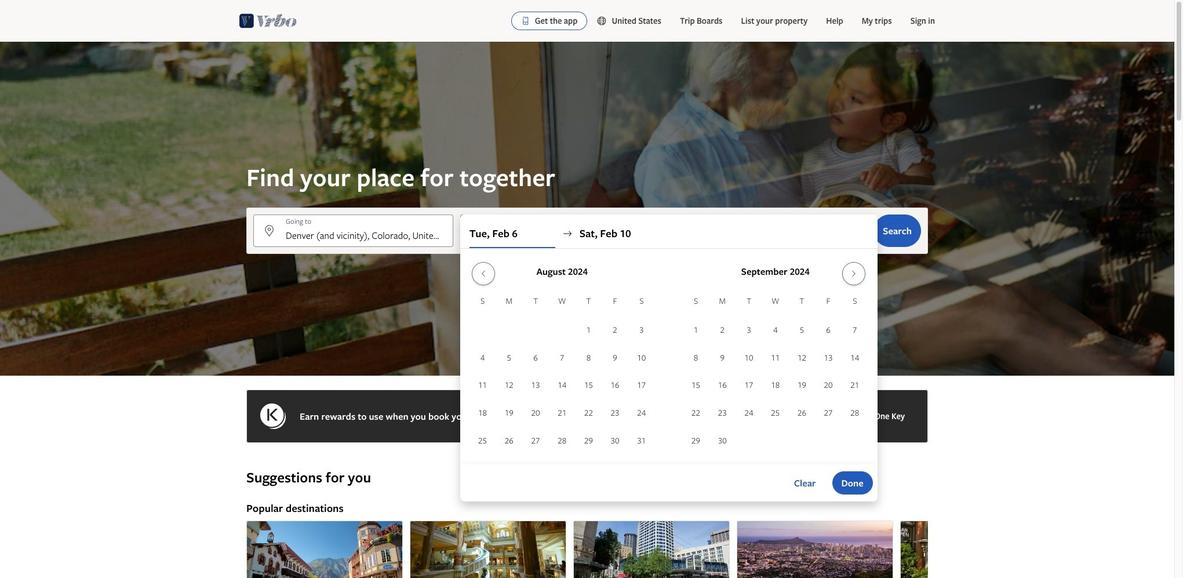 Task type: vqa. For each thing, say whether or not it's contained in the screenshot.
Today element
no



Task type: describe. For each thing, give the bounding box(es) containing it.
september 2024 element
[[683, 295, 869, 455]]

download the app button image
[[521, 16, 531, 26]]

show previous card image
[[240, 564, 254, 573]]

gastown showing signage, street scenes and outdoor eating image
[[901, 521, 1058, 578]]

next month image
[[848, 269, 862, 278]]

wizard region
[[0, 42, 1175, 502]]

august 2024 element
[[470, 295, 655, 455]]

application inside wizard region
[[470, 258, 869, 455]]

directional image
[[563, 229, 573, 239]]



Task type: locate. For each thing, give the bounding box(es) containing it.
downtown seattle featuring a skyscraper, a city and street scenes image
[[574, 521, 730, 578]]

previous month image
[[477, 269, 491, 278]]

leavenworth featuring a small town or village and street scenes image
[[247, 521, 403, 578]]

vrbo logo image
[[240, 12, 297, 30]]

main content
[[0, 42, 1175, 578]]

application
[[470, 258, 869, 455]]

recently viewed region
[[240, 450, 936, 469]]

las vegas featuring interior views image
[[410, 521, 567, 578]]

show next card image
[[922, 564, 936, 573]]

small image
[[597, 16, 612, 26]]

makiki - lower punchbowl - tantalus showing landscape views, a sunset and a city image
[[737, 521, 894, 578]]



